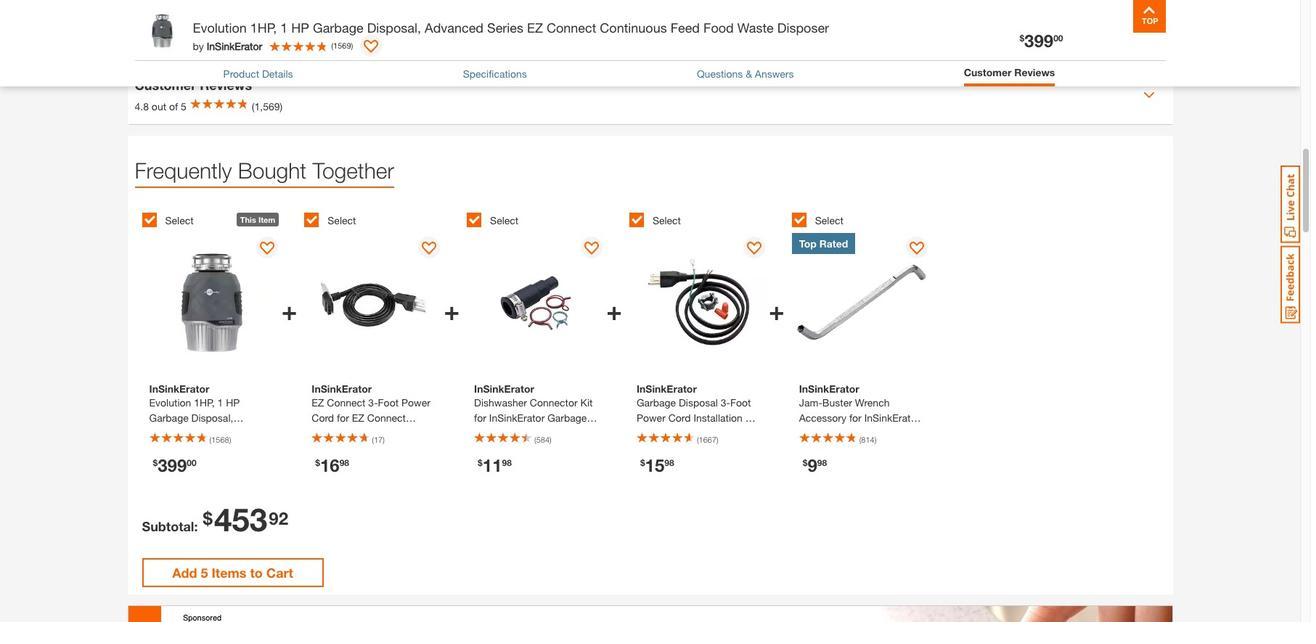 Task type: locate. For each thing, give the bounding box(es) containing it.
3 98 from the left
[[665, 458, 675, 468]]

waste down 'and'
[[338, 458, 366, 470]]

$ inside $ 11 98
[[478, 458, 483, 468]]

1 horizontal spatial waste
[[705, 442, 733, 455]]

cord up standard
[[669, 412, 691, 424]]

1 horizontal spatial power
[[402, 397, 431, 409]]

1 display image from the left
[[260, 242, 274, 256]]

2 horizontal spatial connect
[[547, 20, 597, 36]]

disposer inside insinkerator ez connect 3-foot power cord for ez connect power and advanced series continuous feed food waste disposer models, crd-ez
[[369, 458, 410, 470]]

2 vertical spatial waste
[[338, 458, 366, 470]]

1 vertical spatial crd-
[[351, 473, 376, 485]]

1 horizontal spatial crd-
[[719, 458, 745, 470]]

series
[[487, 20, 524, 36], [696, 427, 725, 439], [312, 442, 340, 455]]

0 vertical spatial crd-
[[719, 458, 745, 470]]

0 vertical spatial answers
[[214, 18, 268, 34]]

2 / 5 group
[[305, 204, 460, 497]]

crd- down 'installation'
[[719, 458, 745, 470]]

1 horizontal spatial feed
[[671, 20, 700, 36]]

0 vertical spatial feed
[[671, 20, 700, 36]]

disposal up 'installation'
[[679, 397, 718, 409]]

1 vertical spatial answers
[[755, 67, 794, 80]]

2 horizontal spatial display image
[[747, 242, 762, 256]]

customer
[[964, 66, 1012, 78], [135, 77, 196, 93]]

caret image
[[1144, 89, 1155, 101]]

kit right connector
[[581, 397, 593, 409]]

( inside 3 / 5 group
[[535, 435, 537, 445]]

2 98 from the left
[[502, 458, 512, 468]]

+ inside 2 / 5 group
[[444, 295, 460, 326]]

display image
[[260, 242, 274, 256], [422, 242, 437, 256], [747, 242, 762, 256]]

1 98 from the left
[[340, 458, 349, 468]]

2 display image from the left
[[422, 242, 437, 256]]

customer reviews
[[964, 66, 1056, 78], [135, 77, 252, 93]]

product details button
[[223, 66, 293, 81], [223, 66, 293, 81]]

1 vertical spatial 399
[[158, 455, 187, 476]]

& for questions & answers
[[746, 67, 752, 80]]

3- inside insinkerator garbage disposal 3-foot power cord installation kit for standard series (badger) food waste disposer models, crd-00
[[721, 397, 731, 409]]

4.8 out of 5
[[135, 100, 187, 113]]

models, inside insinkerator ez connect 3-foot power cord for ez connect power and advanced series continuous feed food waste disposer models, crd-ez
[[312, 473, 348, 485]]

display image inside 4 / 5 group
[[747, 242, 762, 256]]

1 horizontal spatial customer
[[964, 66, 1012, 78]]

98 for 9
[[818, 458, 827, 468]]

2 vertical spatial questions
[[697, 67, 743, 80]]

0 vertical spatial series
[[487, 20, 524, 36]]

answers
[[214, 18, 268, 34], [755, 67, 794, 80]]

2 vertical spatial food
[[312, 458, 335, 470]]

( inside 4 / 5 group
[[697, 435, 699, 445]]

1 horizontal spatial display image
[[422, 242, 437, 256]]

crd- inside insinkerator ez connect 3-foot power cord for ez connect power and advanced series continuous feed food waste disposer models, crd-ez
[[351, 473, 376, 485]]

1 vertical spatial kit
[[746, 412, 758, 424]]

$ 9 98
[[803, 455, 827, 476]]

items
[[212, 565, 247, 581]]

0 vertical spatial waste
[[738, 20, 774, 36]]

2 + from the left
[[444, 295, 460, 326]]

display image for 15
[[747, 242, 762, 256]]

$ inside subtotal: $ 453 92
[[203, 508, 213, 529]]

jam-buster wrench accessory for insinkerator garbage disposal image
[[792, 233, 932, 373]]

1 vertical spatial &
[[746, 67, 752, 80]]

ez connect 3-foot power cord for ez connect power and advanced series continuous feed food waste disposer models, crd-ez image
[[305, 233, 444, 373]]

1667
[[699, 435, 717, 445]]

98 inside $ 15 98
[[665, 458, 675, 468]]

feed
[[671, 20, 700, 36], [398, 442, 421, 455]]

3 select from the left
[[490, 214, 519, 226]]

insinkerator garbage disposal 3-foot power cord installation kit for standard series (badger) food waste disposer models, crd-00
[[637, 383, 758, 470]]

399
[[1025, 31, 1054, 51], [158, 455, 187, 476]]

continuous
[[600, 20, 667, 36], [343, 442, 395, 455]]

food inside insinkerator garbage disposal 3-foot power cord installation kit for standard series (badger) food waste disposer models, crd-00
[[678, 442, 702, 455]]

series up 16
[[312, 442, 340, 455]]

1 horizontal spatial kit
[[746, 412, 758, 424]]

disposal inside insinkerator garbage disposal 3-foot power cord installation kit for standard series (badger) food waste disposer models, crd-00
[[679, 397, 718, 409]]

insinkerator up buster
[[800, 383, 860, 395]]

waste up the questions & answers
[[738, 20, 774, 36]]

garbage up standard
[[637, 397, 676, 409]]

1 horizontal spatial 5
[[201, 565, 208, 581]]

series down 'installation'
[[696, 427, 725, 439]]

2 cord from the left
[[669, 412, 691, 424]]

+ inside 1 / 5 group
[[282, 295, 297, 326]]

0 horizontal spatial power
[[312, 427, 341, 439]]

1 vertical spatial food
[[678, 442, 702, 455]]

0 vertical spatial questions
[[135, 18, 198, 34]]

0 horizontal spatial cord
[[312, 412, 334, 424]]

00 inside insinkerator garbage disposal 3-foot power cord installation kit for standard series (badger) food waste disposer models, crd-00
[[745, 458, 756, 470]]

series inside insinkerator garbage disposal 3-foot power cord installation kit for standard series (badger) food waste disposer models, crd-00
[[696, 427, 725, 439]]

0 horizontal spatial disposer
[[369, 458, 410, 470]]

(1,569)
[[252, 100, 283, 113]]

models, down 'and'
[[312, 473, 348, 485]]

select inside 4 / 5 group
[[653, 214, 681, 226]]

$ inside $ 15 98
[[641, 458, 645, 468]]

answers inside questions & answers questions
[[214, 18, 268, 34]]

disposer inside insinkerator garbage disposal 3-foot power cord installation kit for standard series (badger) food waste disposer models, crd-00
[[637, 458, 677, 470]]

for down the wrench
[[850, 412, 862, 424]]

garbage inside insinkerator dishwasher connector kit for insinkerator garbage disposal
[[548, 412, 587, 424]]

1 vertical spatial models,
[[312, 473, 348, 485]]

for up (badger)
[[637, 427, 649, 439]]

5 select from the left
[[815, 214, 844, 226]]

1 foot from the left
[[378, 397, 399, 409]]

0 horizontal spatial 399
[[158, 455, 187, 476]]

1
[[281, 20, 288, 36]]

food
[[704, 20, 734, 36], [678, 442, 702, 455], [312, 458, 335, 470]]

00 inside 1 / 5 group
[[187, 458, 197, 468]]

0 horizontal spatial foot
[[378, 397, 399, 409]]

item
[[259, 215, 276, 224]]

rated
[[820, 237, 849, 250]]

series up specifications
[[487, 20, 524, 36]]

3- inside insinkerator ez connect 3-foot power cord for ez connect power and advanced series continuous feed food waste disposer models, crd-ez
[[369, 397, 378, 409]]

display image for 16
[[422, 242, 437, 256]]

jam-
[[800, 397, 823, 409]]

5
[[181, 100, 187, 113], [201, 565, 208, 581]]

models, inside insinkerator garbage disposal 3-foot power cord installation kit for standard series (badger) food waste disposer models, crd-00
[[680, 458, 716, 470]]

specifications button
[[463, 66, 527, 81], [463, 66, 527, 81]]

select for 15
[[653, 214, 681, 226]]

foot up 'installation'
[[731, 397, 751, 409]]

98 for 16
[[340, 458, 349, 468]]

0 horizontal spatial $ 399 00
[[153, 455, 197, 476]]

power inside insinkerator garbage disposal 3-foot power cord installation kit for standard series (badger) food waste disposer models, crd-00
[[637, 412, 666, 424]]

dishwasher
[[474, 397, 527, 409]]

0 horizontal spatial crd-
[[351, 473, 376, 485]]

0 horizontal spatial display image
[[260, 242, 274, 256]]

3 display image from the left
[[747, 242, 762, 256]]

insinkerator up standard
[[637, 383, 697, 395]]

) inside 2 / 5 group
[[383, 435, 385, 445]]

foot
[[378, 397, 399, 409], [731, 397, 751, 409]]

cord inside insinkerator ez connect 3-foot power cord for ez connect power and advanced series continuous feed food waste disposer models, crd-ez
[[312, 412, 334, 424]]

2 select from the left
[[328, 214, 356, 226]]

( for 16
[[372, 435, 374, 445]]

0 vertical spatial food
[[704, 20, 734, 36]]

1 horizontal spatial disposal
[[679, 397, 718, 409]]

98
[[340, 458, 349, 468], [502, 458, 512, 468], [665, 458, 675, 468], [818, 458, 827, 468]]

power for 16
[[402, 397, 431, 409]]

0 horizontal spatial connect
[[327, 397, 366, 409]]

) inside 5 / 5 'group'
[[875, 435, 877, 445]]

disposal down dishwasher at the bottom of page
[[474, 427, 514, 439]]

0 vertical spatial $ 399 00
[[1020, 31, 1064, 51]]

4 + from the left
[[769, 295, 785, 326]]

foot inside insinkerator garbage disposal 3-foot power cord installation kit for standard series (badger) food waste disposer models, crd-00
[[731, 397, 751, 409]]

0 horizontal spatial food
[[312, 458, 335, 470]]

1 horizontal spatial &
[[746, 67, 752, 80]]

insinkerator inside insinkerator ez connect 3-foot power cord for ez connect power and advanced series continuous feed food waste disposer models, crd-ez
[[312, 383, 372, 395]]

1 vertical spatial feed
[[398, 442, 421, 455]]

( 584 )
[[535, 435, 552, 445]]

questions & answers questions
[[135, 18, 268, 53]]

1 horizontal spatial answers
[[755, 67, 794, 80]]

this item
[[240, 215, 276, 224]]

453
[[214, 500, 268, 539]]

1 select from the left
[[165, 214, 194, 226]]

3- for 16
[[369, 397, 378, 409]]

0 horizontal spatial answers
[[214, 18, 268, 34]]

crd- right $ 16 98
[[351, 473, 376, 485]]

3- up 'installation'
[[721, 397, 731, 409]]

0 vertical spatial advanced
[[425, 20, 484, 36]]

1 vertical spatial continuous
[[343, 442, 395, 455]]

$ 399 00
[[1020, 31, 1064, 51], [153, 455, 197, 476]]

insinkerator down evolution
[[207, 40, 262, 52]]

( inside 2 / 5 group
[[372, 435, 374, 445]]

connect
[[547, 20, 597, 36], [327, 397, 366, 409], [367, 412, 406, 424]]

food inside insinkerator ez connect 3-foot power cord for ez connect power and advanced series continuous feed food waste disposer models, crd-ez
[[312, 458, 335, 470]]

0 vertical spatial &
[[202, 18, 211, 34]]

0 vertical spatial connect
[[547, 20, 597, 36]]

5 right of
[[181, 100, 187, 113]]

98 for 15
[[665, 458, 675, 468]]

3 + from the left
[[607, 295, 622, 326]]

) inside 4 / 5 group
[[717, 435, 719, 445]]

specifications
[[463, 67, 527, 80]]

0 horizontal spatial continuous
[[343, 442, 395, 455]]

power for 15
[[637, 412, 666, 424]]

1 vertical spatial series
[[696, 427, 725, 439]]

select
[[165, 214, 194, 226], [328, 214, 356, 226], [490, 214, 519, 226], [653, 214, 681, 226], [815, 214, 844, 226]]

9
[[808, 455, 818, 476]]

+ inside 4 / 5 group
[[769, 295, 785, 326]]

connect for power
[[367, 412, 406, 424]]

2 vertical spatial power
[[312, 427, 341, 439]]

98 inside $ 11 98
[[502, 458, 512, 468]]

garbage inside insinkerator jam-buster wrench accessory for insinkerator garbage disposal
[[800, 427, 839, 439]]

0 horizontal spatial &
[[202, 18, 211, 34]]

1 vertical spatial advanced
[[364, 427, 409, 439]]

+ inside 3 / 5 group
[[607, 295, 622, 326]]

) inside 3 / 5 group
[[550, 435, 552, 445]]

( inside 5 / 5 'group'
[[860, 435, 862, 445]]

display image
[[364, 40, 379, 54], [585, 242, 599, 256], [910, 242, 925, 256]]

display image inside 5 / 5 'group'
[[910, 242, 925, 256]]

foot for 16
[[378, 397, 399, 409]]

1 vertical spatial waste
[[705, 442, 733, 455]]

select inside 2 / 5 group
[[328, 214, 356, 226]]

advanced right 'and'
[[364, 427, 409, 439]]

0 vertical spatial power
[[402, 397, 431, 409]]

4 select from the left
[[653, 214, 681, 226]]

& inside questions & answers questions
[[202, 18, 211, 34]]

cord up 16
[[312, 412, 334, 424]]

select inside 1 / 5 group
[[165, 214, 194, 226]]

garbage down connector
[[548, 412, 587, 424]]

1 vertical spatial 5
[[201, 565, 208, 581]]

98 down insinkerator dishwasher connector kit for insinkerator garbage disposal
[[502, 458, 512, 468]]

1 horizontal spatial cord
[[669, 412, 691, 424]]

1 horizontal spatial 3-
[[721, 397, 731, 409]]

garbage
[[313, 20, 364, 36], [637, 397, 676, 409], [548, 412, 587, 424], [800, 427, 839, 439]]

for down dishwasher at the bottom of page
[[474, 412, 487, 424]]

for inside insinkerator dishwasher connector kit for insinkerator garbage disposal
[[474, 412, 487, 424]]

0 horizontal spatial reviews
[[200, 77, 252, 93]]

waste inside insinkerator ez connect 3-foot power cord for ez connect power and advanced series continuous feed food waste disposer models, crd-ez
[[338, 458, 366, 470]]

1 horizontal spatial continuous
[[600, 20, 667, 36]]

+
[[282, 295, 297, 326], [444, 295, 460, 326], [607, 295, 622, 326], [769, 295, 785, 326]]

0 horizontal spatial kit
[[581, 397, 593, 409]]

2 horizontal spatial disposal
[[842, 427, 881, 439]]

0 horizontal spatial disposal
[[474, 427, 514, 439]]

cart
[[266, 565, 293, 581]]

5 / 5 group
[[792, 204, 948, 497]]

kit right 'installation'
[[746, 412, 758, 424]]

standard
[[652, 427, 694, 439]]

1 3- from the left
[[369, 397, 378, 409]]

5 right the add
[[201, 565, 208, 581]]

2 horizontal spatial power
[[637, 412, 666, 424]]

3-
[[369, 397, 378, 409], [721, 397, 731, 409]]

cord inside insinkerator garbage disposal 3-foot power cord installation kit for standard series (badger) food waste disposer models, crd-00
[[669, 412, 691, 424]]

+ for 11
[[607, 295, 622, 326]]

0 horizontal spatial series
[[312, 442, 340, 455]]

3 / 5 group
[[467, 204, 622, 497]]

1 vertical spatial power
[[637, 412, 666, 424]]

0 vertical spatial kit
[[581, 397, 593, 409]]

ez
[[527, 20, 543, 36], [312, 397, 324, 409], [352, 412, 365, 424], [376, 473, 389, 485]]

1 horizontal spatial 399
[[1025, 31, 1054, 51]]

1 horizontal spatial 00
[[745, 458, 756, 470]]

questions & answers button
[[697, 66, 794, 81], [697, 66, 794, 81]]

select for 16
[[328, 214, 356, 226]]

$
[[1020, 33, 1025, 44], [153, 458, 158, 468], [315, 458, 320, 468], [478, 458, 483, 468], [641, 458, 645, 468], [803, 458, 808, 468], [203, 508, 213, 529]]

( for 15
[[697, 435, 699, 445]]

92
[[269, 508, 288, 529]]

live chat image
[[1281, 166, 1301, 243]]

crd-
[[719, 458, 745, 470], [351, 473, 376, 485]]

disposal
[[679, 397, 718, 409], [474, 427, 514, 439], [842, 427, 881, 439]]

0 horizontal spatial models,
[[312, 473, 348, 485]]

) for 16
[[383, 435, 385, 445]]

select inside 3 / 5 group
[[490, 214, 519, 226]]

1 horizontal spatial food
[[678, 442, 702, 455]]

for up 'and'
[[337, 412, 349, 424]]

0 horizontal spatial 5
[[181, 100, 187, 113]]

advanced
[[425, 20, 484, 36], [364, 427, 409, 439]]

top button
[[1134, 0, 1166, 33]]

top rated
[[800, 237, 849, 250]]

to
[[250, 565, 263, 581]]

models,
[[680, 458, 716, 470], [312, 473, 348, 485]]

1 + from the left
[[282, 295, 297, 326]]

98 down 'and'
[[340, 458, 349, 468]]

1 cord from the left
[[312, 412, 334, 424]]

5 inside add 5 items to cart button
[[201, 565, 208, 581]]

models, down ( 1667 )
[[680, 458, 716, 470]]

subtotal:
[[142, 519, 198, 535]]

2 horizontal spatial series
[[696, 427, 725, 439]]

foot inside insinkerator ez connect 3-foot power cord for ez connect power and advanced series continuous feed food waste disposer models, crd-ez
[[378, 397, 399, 409]]

waste inside insinkerator garbage disposal 3-foot power cord installation kit for standard series (badger) food waste disposer models, crd-00
[[705, 442, 733, 455]]

for
[[337, 412, 349, 424], [474, 412, 487, 424], [850, 412, 862, 424], [637, 427, 649, 439]]

)
[[351, 40, 353, 50], [383, 435, 385, 445], [550, 435, 552, 445], [717, 435, 719, 445], [875, 435, 877, 445]]

( 814 )
[[860, 435, 877, 445]]

questions
[[135, 18, 198, 34], [143, 41, 189, 53], [697, 67, 743, 80]]

98 down accessory
[[818, 458, 827, 468]]

select inside 5 / 5 'group'
[[815, 214, 844, 226]]

waste down 'installation'
[[705, 442, 733, 455]]

1 horizontal spatial disposer
[[637, 458, 677, 470]]

0 horizontal spatial 00
[[187, 458, 197, 468]]

1 horizontal spatial foot
[[731, 397, 751, 409]]

2 foot from the left
[[731, 397, 751, 409]]

advanced right disposal,
[[425, 20, 484, 36]]

1 horizontal spatial connect
[[367, 412, 406, 424]]

power
[[402, 397, 431, 409], [637, 412, 666, 424], [312, 427, 341, 439]]

disposal down the wrench
[[842, 427, 881, 439]]

0 horizontal spatial 3-
[[369, 397, 378, 409]]

foot up ( 17 )
[[378, 397, 399, 409]]

insinkerator up 'and'
[[312, 383, 372, 395]]

answers for questions & answers
[[755, 67, 794, 80]]

0 horizontal spatial feed
[[398, 442, 421, 455]]

2 horizontal spatial display image
[[910, 242, 925, 256]]

disposer
[[778, 20, 830, 36], [369, 458, 410, 470], [637, 458, 677, 470]]

customer reviews button
[[964, 65, 1056, 83], [964, 65, 1056, 80]]

2 vertical spatial connect
[[367, 412, 406, 424]]

00
[[1054, 33, 1064, 44], [187, 458, 197, 468], [745, 458, 756, 470]]

2 3- from the left
[[721, 397, 731, 409]]

advanced inside insinkerator ez connect 3-foot power cord for ez connect power and advanced series continuous feed food waste disposer models, crd-ez
[[364, 427, 409, 439]]

waste
[[738, 20, 774, 36], [705, 442, 733, 455], [338, 458, 366, 470]]

(
[[331, 40, 333, 50], [372, 435, 374, 445], [535, 435, 537, 445], [697, 435, 699, 445], [860, 435, 862, 445]]

cord
[[312, 412, 334, 424], [669, 412, 691, 424]]

98 down (badger)
[[665, 458, 675, 468]]

add
[[172, 565, 197, 581]]

$ 399 00 inside 1 / 5 group
[[153, 455, 197, 476]]

98 inside $ 16 98
[[340, 458, 349, 468]]

&
[[202, 18, 211, 34], [746, 67, 752, 80]]

3- up 17
[[369, 397, 378, 409]]

add 5 items to cart button
[[142, 559, 324, 588]]

0 vertical spatial models,
[[680, 458, 716, 470]]

98 inside $ 9 98
[[818, 458, 827, 468]]

garbage down accessory
[[800, 427, 839, 439]]

1 horizontal spatial display image
[[585, 242, 599, 256]]

1 vertical spatial $ 399 00
[[153, 455, 197, 476]]

0 horizontal spatial advanced
[[364, 427, 409, 439]]

98 for 11
[[502, 458, 512, 468]]

4 98 from the left
[[818, 458, 827, 468]]



Task type: vqa. For each thing, say whether or not it's contained in the screenshot.
( related to 9
yes



Task type: describe. For each thing, give the bounding box(es) containing it.
select for 11
[[490, 214, 519, 226]]

1 vertical spatial questions
[[143, 41, 189, 53]]

4 / 5 group
[[630, 204, 785, 497]]

1hp,
[[250, 20, 277, 36]]

0 vertical spatial 399
[[1025, 31, 1054, 51]]

product
[[223, 67, 259, 80]]

feedback link image
[[1281, 246, 1301, 324]]

frequently
[[135, 157, 232, 183]]

insinkerator ez connect 3-foot power cord for ez connect power and advanced series continuous feed food waste disposer models, crd-ez
[[312, 383, 431, 485]]

garbage inside insinkerator garbage disposal 3-foot power cord installation kit for standard series (badger) food waste disposer models, crd-00
[[637, 397, 676, 409]]

display image inside 3 / 5 group
[[585, 242, 599, 256]]

accessory
[[800, 412, 847, 424]]

kit inside insinkerator garbage disposal 3-foot power cord installation kit for standard series (badger) food waste disposer models, crd-00
[[746, 412, 758, 424]]

insinkerator inside insinkerator garbage disposal 3-foot power cord installation kit for standard series (badger) food waste disposer models, crd-00
[[637, 383, 697, 395]]

1 horizontal spatial advanced
[[425, 20, 484, 36]]

subtotal: $ 453 92
[[142, 500, 288, 539]]

connector
[[530, 397, 578, 409]]

crd- inside insinkerator garbage disposal 3-foot power cord installation kit for standard series (badger) food waste disposer models, crd-00
[[719, 458, 745, 470]]

584
[[537, 435, 550, 445]]

+ for 16
[[444, 295, 460, 326]]

0 horizontal spatial customer reviews
[[135, 77, 252, 93]]

kit inside insinkerator dishwasher connector kit for insinkerator garbage disposal
[[581, 397, 593, 409]]

0 horizontal spatial display image
[[364, 40, 379, 54]]

product image image
[[138, 7, 186, 54]]

( 1667 )
[[697, 435, 719, 445]]

1 / 5 group
[[142, 204, 297, 497]]

together
[[313, 157, 394, 183]]

and
[[344, 427, 361, 439]]

2 horizontal spatial disposer
[[778, 20, 830, 36]]

foot for 15
[[731, 397, 751, 409]]

disposal inside insinkerator dishwasher connector kit for insinkerator garbage disposal
[[474, 427, 514, 439]]

) for 11
[[550, 435, 552, 445]]

this
[[240, 215, 256, 224]]

questions for questions & answers questions
[[135, 18, 198, 34]]

( for 9
[[860, 435, 862, 445]]

1 horizontal spatial customer reviews
[[964, 66, 1056, 78]]

0 vertical spatial 5
[[181, 100, 187, 113]]

$ 15 98
[[641, 455, 675, 476]]

$ inside 1 / 5 group
[[153, 458, 158, 468]]

garbage up ( 1569 )
[[313, 20, 364, 36]]

$ 16 98
[[315, 455, 349, 476]]

4.8
[[135, 100, 149, 113]]

$ 11 98
[[478, 455, 512, 476]]

1 horizontal spatial reviews
[[1015, 66, 1056, 78]]

questions & answers
[[697, 67, 794, 80]]

1 horizontal spatial $ 399 00
[[1020, 31, 1064, 51]]

(badger)
[[637, 442, 675, 455]]

cord for 15
[[669, 412, 691, 424]]

by insinkerator
[[193, 40, 262, 52]]

disposal,
[[367, 20, 421, 36]]

add 5 items to cart
[[172, 565, 293, 581]]

2 horizontal spatial food
[[704, 20, 734, 36]]

details
[[262, 67, 293, 80]]

for inside insinkerator ez connect 3-foot power cord for ez connect power and advanced series continuous feed food waste disposer models, crd-ez
[[337, 412, 349, 424]]

insinkerator up dishwasher at the bottom of page
[[474, 383, 535, 395]]

insinkerator jam-buster wrench accessory for insinkerator garbage disposal
[[800, 383, 920, 439]]

bought
[[238, 157, 307, 183]]

( for 11
[[535, 435, 537, 445]]

$ inside $ 9 98
[[803, 458, 808, 468]]

product details
[[223, 67, 293, 80]]

garbage disposal 3-foot power cord installation kit for standard series (badger) food waste disposer models, crd-00 image
[[630, 233, 769, 373]]

( 17 )
[[372, 435, 385, 445]]

evolution
[[193, 20, 247, 36]]

( 1569 )
[[331, 40, 353, 50]]

11
[[483, 455, 502, 476]]

0 horizontal spatial customer
[[135, 77, 196, 93]]

wrench
[[855, 397, 890, 409]]

frequently bought together
[[135, 157, 394, 183]]

cord for 16
[[312, 412, 334, 424]]

3- for 15
[[721, 397, 731, 409]]

+ for 15
[[769, 295, 785, 326]]

814
[[862, 435, 875, 445]]

by
[[193, 40, 204, 52]]

disposal inside insinkerator jam-buster wrench accessory for insinkerator garbage disposal
[[842, 427, 881, 439]]

evolution 1hp, 1 hp garbage disposal, advanced series ez connect continuous feed food waste disposer
[[193, 20, 830, 36]]

questions for questions & answers
[[697, 67, 743, 80]]

insinkerator down dishwasher at the bottom of page
[[489, 412, 545, 424]]

15
[[645, 455, 665, 476]]

top
[[800, 237, 817, 250]]

installation
[[694, 412, 743, 424]]

) for 15
[[717, 435, 719, 445]]

) for 9
[[875, 435, 877, 445]]

2 horizontal spatial 00
[[1054, 33, 1064, 44]]

0 vertical spatial continuous
[[600, 20, 667, 36]]

display image inside 1 / 5 group
[[260, 242, 274, 256]]

399 inside 1 / 5 group
[[158, 455, 187, 476]]

hp
[[291, 20, 309, 36]]

16
[[320, 455, 340, 476]]

buster
[[823, 397, 853, 409]]

insinkerator dishwasher connector kit for insinkerator garbage disposal
[[474, 383, 593, 439]]

out
[[152, 100, 166, 113]]

1 horizontal spatial series
[[487, 20, 524, 36]]

1569
[[333, 40, 351, 50]]

17
[[374, 435, 383, 445]]

1 vertical spatial connect
[[327, 397, 366, 409]]

of
[[169, 100, 178, 113]]

series inside insinkerator ez connect 3-foot power cord for ez connect power and advanced series continuous feed food waste disposer models, crd-ez
[[312, 442, 340, 455]]

answers for questions & answers questions
[[214, 18, 268, 34]]

for inside insinkerator jam-buster wrench accessory for insinkerator garbage disposal
[[850, 412, 862, 424]]

dishwasher connector kit for insinkerator garbage disposal image
[[467, 233, 607, 373]]

feed inside insinkerator ez connect 3-foot power cord for ez connect power and advanced series continuous feed food waste disposer models, crd-ez
[[398, 442, 421, 455]]

2 horizontal spatial waste
[[738, 20, 774, 36]]

$ inside $ 16 98
[[315, 458, 320, 468]]

continuous inside insinkerator ez connect 3-foot power cord for ez connect power and advanced series continuous feed food waste disposer models, crd-ez
[[343, 442, 395, 455]]

& for questions & answers questions
[[202, 18, 211, 34]]

connect for continuous
[[547, 20, 597, 36]]

for inside insinkerator garbage disposal 3-foot power cord installation kit for standard series (badger) food waste disposer models, crd-00
[[637, 427, 649, 439]]

insinkerator down the wrench
[[865, 412, 920, 424]]



